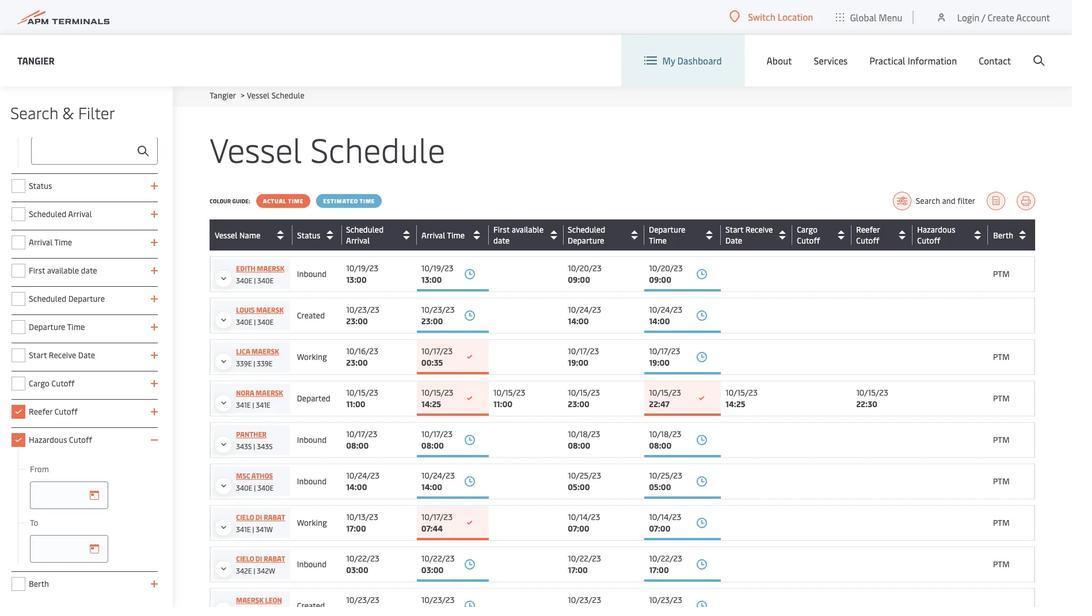 Task type: describe. For each thing, give the bounding box(es) containing it.
services button
[[815, 35, 848, 86]]

create
[[988, 11, 1015, 23]]

nora maersk 341e | 341e
[[236, 388, 283, 410]]

and
[[943, 195, 956, 206]]

estimated
[[323, 197, 358, 205]]

lica
[[236, 347, 250, 356]]

login
[[958, 11, 980, 23]]

first available date for departure time button related to first berth button from right cargo cutoff button
[[494, 224, 544, 246]]

10/15/23 22:47
[[650, 387, 682, 410]]

2 07:00 from the left
[[650, 523, 671, 534]]

time for departure time button related to first berth button from right cargo cutoff button's arrival time button
[[447, 230, 465, 241]]

2 11:00 from the left
[[494, 399, 513, 410]]

1 339e from the left
[[236, 359, 252, 368]]

1 05:00 from the left
[[568, 482, 590, 493]]

dashboard
[[678, 54, 722, 67]]

information
[[908, 54, 958, 67]]

vessel schedule
[[210, 126, 446, 172]]

vessel name button for arrival time button for cargo cutoff button associated with 1st berth button departure time button
[[215, 226, 290, 244]]

search and filter
[[917, 195, 976, 206]]

maersk for created
[[256, 305, 284, 315]]

/
[[982, 11, 986, 23]]

msc athos 340e | 340e
[[236, 471, 274, 493]]

07:44
[[422, 523, 443, 534]]

receive for cargo cutoff button associated with 1st berth button
[[746, 224, 774, 235]]

start for first berth button from right
[[726, 224, 744, 235]]

cielo for inbound
[[236, 554, 254, 564]]

di for inbound
[[256, 554, 262, 564]]

2 10/17/23 08:00 from the left
[[422, 429, 453, 451]]

1 10/17/23 08:00 from the left
[[346, 429, 378, 451]]

10/15/23 23:00
[[568, 387, 600, 410]]

1 10/20/23 09:00 from the left
[[568, 263, 602, 285]]

1 vertical spatial tangier link
[[210, 90, 236, 101]]

status button for departure time button related to first berth button from right cargo cutoff button's arrival time button vessel name button
[[297, 226, 339, 244]]

1 horizontal spatial 17:00
[[568, 565, 588, 576]]

status button for arrival time button for cargo cutoff button associated with 1st berth button departure time button vessel name button
[[297, 226, 339, 244]]

1 14:25 from the left
[[422, 399, 442, 410]]

cielo di rabat 342e | 342w
[[236, 554, 285, 576]]

4 10/15/23 from the left
[[568, 387, 600, 398]]

maersk inside button
[[236, 596, 264, 605]]

342w
[[257, 566, 275, 576]]

ptm for 10/18/23
[[994, 434, 1010, 445]]

status for cargo cutoff button associated with 1st berth button departure time button
[[297, 230, 320, 241]]

filter
[[958, 195, 976, 206]]

di for working
[[256, 513, 262, 522]]

arrival time for cargo cutoff button associated with 1st berth button
[[422, 230, 465, 241]]

341w
[[256, 525, 273, 534]]

10/13/23 17:00
[[346, 512, 378, 534]]

2 05:00 from the left
[[650, 482, 672, 493]]

switch
[[749, 10, 776, 23]]

2 14:25 from the left
[[726, 399, 746, 410]]

1 08:00 from the left
[[346, 440, 369, 451]]

10/16/23
[[346, 346, 379, 357]]

contact
[[980, 54, 1012, 67]]

estimated time
[[323, 197, 375, 205]]

scheduled departure for cargo cutoff button associated with 1st berth button
[[568, 224, 606, 246]]

cargo cutoff button for 1st berth button
[[797, 224, 849, 246]]

1 11:00 from the left
[[346, 399, 366, 410]]

2 10/14/23 from the left
[[650, 512, 682, 523]]

inbound for 03:00
[[297, 559, 327, 570]]

cutoff for hazardous cutoff button related to 1st berth button
[[918, 235, 941, 246]]

1 10/14/23 from the left
[[568, 512, 601, 523]]

my dashboard button
[[645, 35, 722, 86]]

2 10/25/23 05:00 from the left
[[650, 470, 683, 493]]

services
[[815, 54, 848, 67]]

search & filter
[[10, 101, 115, 123]]

2 10/23/23 23:00 from the left
[[422, 304, 455, 327]]

scheduled arrival button for departure time button related to first berth button from right cargo cutoff button's arrival time button vessel name button the status button
[[346, 224, 414, 246]]

1 10/23/23 23:00 from the left
[[346, 304, 380, 327]]

22:30
[[857, 399, 878, 410]]

1 10/15/23 14:25 from the left
[[422, 387, 454, 410]]

7 10/15/23 from the left
[[857, 387, 889, 398]]

1 10/25/23 from the left
[[568, 470, 602, 481]]

from
[[30, 464, 49, 475]]

1 10/22/23 17:00 from the left
[[568, 553, 602, 576]]

reefer cutoff button for first berth button from right cargo cutoff button
[[857, 224, 910, 246]]

status for departure time button related to first berth button from right cargo cutoff button
[[297, 230, 321, 241]]

cargo cutoff button for first berth button from right
[[798, 224, 849, 246]]

my
[[663, 54, 676, 67]]

panther 343s | 343s
[[236, 430, 273, 451]]

| inside edith maersk 340e | 340e
[[254, 276, 256, 285]]

berth for 1st berth button
[[994, 230, 1014, 241]]

filter
[[78, 101, 115, 123]]

first available date for cargo cutoff button associated with 1st berth button departure time button
[[494, 224, 544, 246]]

time for departure time button related to first berth button from right cargo cutoff button
[[649, 235, 667, 246]]

0 vertical spatial tangier link
[[17, 53, 55, 68]]

departure time button for cargo cutoff button associated with 1st berth button
[[650, 224, 719, 246]]

1 07:00 from the left
[[568, 523, 590, 534]]

hazardous cutoff button for first berth button from right
[[918, 224, 986, 246]]

reefer cutoff for 'reefer cutoff' button associated with first berth button from right cargo cutoff button
[[857, 224, 881, 246]]

created
[[297, 310, 325, 321]]

panther
[[236, 430, 267, 439]]

340e down edith
[[236, 276, 253, 285]]

340e down msc
[[236, 483, 253, 493]]

10/15/23 22:30
[[857, 387, 889, 410]]

edith
[[236, 264, 256, 273]]

switch location button
[[730, 10, 814, 23]]

3 10/15/23 from the left
[[494, 387, 526, 398]]

3 08:00 from the left
[[568, 440, 591, 451]]

practical
[[870, 54, 906, 67]]

louis
[[236, 305, 255, 315]]

| inside cielo di rabat 341e | 341w
[[253, 525, 254, 534]]

10/17/23 07:44
[[422, 512, 453, 534]]

342e
[[236, 566, 252, 576]]

&
[[62, 101, 74, 123]]

colour guide:
[[210, 197, 250, 205]]

23:00 inside 10/16/23 23:00
[[346, 357, 368, 368]]

340e up louis maersk 340e | 340e
[[258, 276, 274, 285]]

To text field
[[30, 535, 108, 563]]

login / create account link
[[937, 0, 1051, 34]]

athos
[[252, 471, 273, 481]]

maersk for inbound
[[257, 264, 285, 273]]

10/13/23
[[346, 512, 378, 523]]

colour
[[210, 197, 231, 205]]

2 10/18/23 08:00 from the left
[[650, 429, 682, 451]]

my dashboard
[[663, 54, 722, 67]]

time for actual time
[[288, 197, 304, 205]]

contact button
[[980, 35, 1012, 86]]

leon
[[265, 596, 282, 605]]

4 10/22/23 from the left
[[650, 553, 683, 564]]

date for first berth button from right cargo cutoff button
[[726, 235, 743, 246]]

inbound for 08:00
[[297, 434, 327, 445]]

departure time for cargo cutoff button associated with 1st berth button departure time button
[[650, 224, 686, 246]]

account
[[1017, 11, 1051, 23]]

cielo di rabat 341e | 341w
[[236, 513, 285, 534]]

maersk for working
[[252, 347, 279, 356]]

vessel name for departure time button related to first berth button from right cargo cutoff button's arrival time button vessel name button
[[215, 230, 261, 241]]

reefer for first berth button from right cargo cutoff button
[[857, 224, 881, 235]]

rabat for inbound
[[264, 554, 285, 564]]

first available date button for departure time button related to first berth button from right cargo cutoff button's arrival time button
[[494, 224, 561, 246]]

cutoff for cargo cutoff button associated with 1st berth button 'reefer cutoff' button
[[857, 235, 880, 246]]

search and filter button
[[893, 192, 976, 210]]

menu
[[880, 11, 903, 23]]

rabat for working
[[264, 513, 285, 522]]

reefer cutoff for cargo cutoff button associated with 1st berth button 'reefer cutoff' button
[[857, 224, 881, 246]]

time for arrival time button for cargo cutoff button associated with 1st berth button departure time button
[[447, 230, 465, 241]]

10/17/23 00:35
[[422, 346, 453, 368]]

edith maersk 340e | 340e
[[236, 264, 285, 285]]

2 09:00 from the left
[[650, 274, 672, 285]]

louis maersk 340e | 340e
[[236, 305, 284, 327]]

arrival time for first berth button from right cargo cutoff button
[[422, 230, 465, 241]]

arrival time button for cargo cutoff button associated with 1st berth button departure time button
[[422, 226, 486, 244]]

340e down louis
[[236, 318, 253, 327]]

inbound for 13:00
[[297, 269, 327, 279]]

1 343s from the left
[[236, 442, 252, 451]]

hazardous for hazardous cutoff button related to first berth button from right
[[918, 224, 956, 235]]

arrival time button for departure time button related to first berth button from right cargo cutoff button
[[422, 226, 486, 244]]

1 10/17/23 19:00 from the left
[[568, 346, 600, 368]]

| inside msc athos 340e | 340e
[[254, 483, 256, 493]]

ptm for 10/14/23
[[994, 517, 1010, 528]]

switch location
[[749, 10, 814, 23]]

msc
[[236, 471, 250, 481]]

tangier > vessel schedule
[[210, 90, 305, 101]]

1 10/20/23 from the left
[[568, 263, 602, 274]]



Task type: locate. For each thing, give the bounding box(es) containing it.
0 horizontal spatial tangier
[[17, 54, 55, 67]]

10/16/23 23:00
[[346, 346, 379, 368]]

available for first available date button associated with departure time button related to first berth button from right cargo cutoff button's arrival time button
[[512, 224, 544, 235]]

1 10/22/23 from the left
[[346, 553, 380, 564]]

1 10/25/23 05:00 from the left
[[568, 470, 602, 493]]

hazardous cutoff for hazardous cutoff button related to 1st berth button
[[918, 224, 956, 246]]

| down panther
[[254, 442, 255, 451]]

first for cargo cutoff button associated with 1st berth button departure time button
[[494, 224, 510, 235]]

berth
[[994, 230, 1014, 241], [994, 230, 1014, 241], [29, 579, 49, 589]]

0 horizontal spatial 13:00
[[346, 274, 367, 285]]

1 cielo from the top
[[236, 513, 254, 522]]

10/22/23 17:00
[[568, 553, 602, 576], [650, 553, 683, 576]]

scheduled arrival for departure time button related to first berth button from right cargo cutoff button's arrival time button vessel name button
[[346, 224, 384, 246]]

1 horizontal spatial 10/14/23 07:00
[[650, 512, 682, 534]]

search for search and filter
[[917, 195, 941, 206]]

339e down lica on the left bottom of page
[[236, 359, 252, 368]]

di inside cielo di rabat 341e | 341w
[[256, 513, 262, 522]]

practical information button
[[870, 35, 958, 86]]

339e
[[236, 359, 252, 368], [257, 359, 273, 368]]

rabat up 341w
[[264, 513, 285, 522]]

1 10/22/23 03:00 from the left
[[346, 553, 380, 576]]

| down nora
[[253, 400, 254, 410]]

first available date button
[[494, 224, 561, 246], [494, 224, 561, 246]]

time
[[288, 197, 304, 205], [360, 197, 375, 205]]

cargo cutoff for first berth button from right cargo cutoff button
[[798, 224, 821, 246]]

6 ptm from the top
[[994, 517, 1010, 528]]

0 horizontal spatial 10/17/23 19:00
[[568, 346, 600, 368]]

10/22/23 03:00 down 07:44 at the bottom left
[[422, 553, 455, 576]]

19:00
[[568, 357, 589, 368], [650, 357, 670, 368]]

0 horizontal spatial 339e
[[236, 359, 252, 368]]

guide:
[[232, 197, 250, 205]]

1 19:00 from the left
[[568, 357, 589, 368]]

2 first available date button from the left
[[494, 224, 561, 246]]

| down athos
[[254, 483, 256, 493]]

ptm for 10/22/23
[[994, 559, 1010, 570]]

11:00
[[346, 399, 366, 410], [494, 399, 513, 410]]

339e up nora maersk 341e | 341e
[[257, 359, 273, 368]]

hazardous for hazardous cutoff button related to 1st berth button
[[918, 224, 956, 235]]

tangier link
[[17, 53, 55, 68], [210, 90, 236, 101]]

1 arrival time button from the left
[[422, 226, 486, 244]]

2 inbound from the top
[[297, 434, 327, 445]]

0 vertical spatial di
[[256, 513, 262, 522]]

1 horizontal spatial 07:00
[[650, 523, 671, 534]]

1 horizontal spatial 10/18/23 08:00
[[650, 429, 682, 451]]

10/24/23
[[568, 304, 602, 315], [650, 304, 683, 315], [346, 470, 380, 481], [422, 470, 455, 481]]

2 working from the top
[[297, 517, 327, 528]]

340e down athos
[[258, 483, 274, 493]]

1 horizontal spatial 10/20/23
[[650, 263, 683, 274]]

1 10/19/23 13:00 from the left
[[346, 263, 379, 285]]

reefer
[[857, 224, 881, 235], [857, 224, 881, 235], [29, 406, 52, 417]]

23:00 inside 10/15/23 23:00
[[568, 399, 590, 410]]

di up 342w
[[256, 554, 262, 564]]

status button
[[297, 226, 339, 244], [297, 226, 339, 244]]

cielo inside cielo di rabat 342e | 342w
[[236, 554, 254, 564]]

0 horizontal spatial 10/18/23
[[568, 429, 601, 440]]

1 vertical spatial di
[[256, 554, 262, 564]]

2 10/18/23 from the left
[[650, 429, 682, 440]]

2 10/19/23 from the left
[[422, 263, 454, 274]]

hazardous cutoff for hazardous cutoff button related to first berth button from right
[[918, 224, 956, 246]]

1 10/14/23 07:00 from the left
[[568, 512, 601, 534]]

0 horizontal spatial 17:00
[[346, 523, 366, 534]]

ptm for 10/17/23
[[994, 352, 1010, 362]]

03:00 down 10/13/23 17:00
[[346, 565, 369, 576]]

0 horizontal spatial 10/22/23 03:00
[[346, 553, 380, 576]]

reefer for cargo cutoff button associated with 1st berth button
[[857, 224, 881, 235]]

| down louis
[[254, 318, 256, 327]]

2 rabat from the top
[[264, 554, 285, 564]]

2 status button from the left
[[297, 226, 339, 244]]

vessel name button for departure time button related to first berth button from right cargo cutoff button's arrival time button
[[215, 226, 290, 244]]

0 horizontal spatial 11:00
[[346, 399, 366, 410]]

cutoff for hazardous cutoff button related to first berth button from right
[[918, 235, 941, 246]]

1 horizontal spatial 10/22/23 17:00
[[650, 553, 683, 576]]

maersk inside lica maersk 339e | 339e
[[252, 347, 279, 356]]

| down edith
[[254, 276, 256, 285]]

0 horizontal spatial 14:25
[[422, 399, 442, 410]]

0 horizontal spatial schedule
[[272, 90, 305, 101]]

10/22/23
[[346, 553, 380, 564], [422, 553, 455, 564], [568, 553, 602, 564], [650, 553, 683, 564]]

maersk for departed
[[256, 388, 283, 398]]

date for cargo cutoff button associated with 1st berth button
[[726, 235, 743, 246]]

0 horizontal spatial 10/14/23 07:00
[[568, 512, 601, 534]]

0 horizontal spatial 19:00
[[568, 357, 589, 368]]

2 03:00 from the left
[[422, 565, 444, 576]]

1 vertical spatial cielo
[[236, 554, 254, 564]]

1 10/19/23 from the left
[[346, 263, 379, 274]]

0 vertical spatial cielo
[[236, 513, 254, 522]]

1 first available date button from the left
[[494, 224, 561, 246]]

maersk right lica on the left bottom of page
[[252, 347, 279, 356]]

ptm for 10/20/23
[[994, 269, 1010, 279]]

>
[[241, 90, 245, 101]]

1 horizontal spatial 10/18/23
[[650, 429, 682, 440]]

10/22/23 03:00 down 10/13/23 17:00
[[346, 553, 380, 576]]

about
[[767, 54, 793, 67]]

scheduled
[[29, 209, 66, 220], [346, 224, 384, 235], [346, 224, 384, 235], [568, 224, 606, 235], [568, 224, 606, 235], [29, 293, 66, 304]]

cutoff for first berth button from right cargo cutoff button
[[798, 235, 821, 246]]

2 08:00 from the left
[[422, 440, 444, 451]]

vessel name
[[215, 230, 261, 241], [215, 230, 261, 241]]

1 horizontal spatial 10/15/23 14:25
[[726, 387, 758, 410]]

0 horizontal spatial 10/14/23
[[568, 512, 601, 523]]

3 inbound from the top
[[297, 476, 327, 487]]

2 13:00 from the left
[[422, 274, 442, 285]]

10/15/23 14:25
[[422, 387, 454, 410], [726, 387, 758, 410]]

19:00 up 10/15/23 22:47
[[650, 357, 670, 368]]

inbound right athos
[[297, 476, 327, 487]]

341e down nora
[[236, 400, 251, 410]]

1 horizontal spatial 05:00
[[650, 482, 672, 493]]

| up nora
[[254, 359, 255, 368]]

inbound right 342w
[[297, 559, 327, 570]]

10/18/23 down 22:47
[[650, 429, 682, 440]]

reefer cutoff button for cargo cutoff button associated with 1st berth button
[[857, 224, 911, 246]]

| left 341w
[[253, 525, 254, 534]]

cutoff
[[797, 235, 821, 246], [798, 235, 821, 246], [857, 235, 880, 246], [857, 235, 880, 246], [918, 235, 941, 246], [918, 235, 941, 246], [51, 378, 75, 389], [54, 406, 78, 417], [69, 434, 92, 445]]

working
[[297, 352, 327, 362], [297, 517, 327, 528]]

| inside cielo di rabat 342e | 342w
[[254, 566, 255, 576]]

berth for first berth button from right
[[994, 230, 1014, 241]]

practical information
[[870, 54, 958, 67]]

10/17/23 19:00
[[568, 346, 600, 368], [650, 346, 681, 368]]

17:00 inside 10/13/23 17:00
[[346, 523, 366, 534]]

arrival time
[[422, 230, 465, 241], [422, 230, 465, 241], [29, 237, 72, 248]]

10/17/23 19:00 up 10/15/23 22:47
[[650, 346, 681, 368]]

start receive date for start receive date button corresponding to cargo cutoff button associated with 1st berth button
[[726, 224, 774, 246]]

0 horizontal spatial 10/20/23
[[568, 263, 602, 274]]

2 10/22/23 03:00 from the left
[[422, 553, 455, 576]]

19:00 up 10/15/23 23:00
[[568, 357, 589, 368]]

2 10/20/23 from the left
[[650, 263, 683, 274]]

| inside louis maersk 340e | 340e
[[254, 318, 256, 327]]

time for estimated time
[[360, 197, 375, 205]]

time for cargo cutoff button associated with 1st berth button departure time button
[[650, 235, 667, 246]]

341e inside cielo di rabat 341e | 341w
[[236, 525, 251, 534]]

0 vertical spatial search
[[10, 101, 58, 123]]

0 horizontal spatial search
[[10, 101, 58, 123]]

0 horizontal spatial 10/25/23
[[568, 470, 602, 481]]

inbound up created in the left of the page
[[297, 269, 327, 279]]

1 10/18/23 from the left
[[568, 429, 601, 440]]

10/25/23 05:00
[[568, 470, 602, 493], [650, 470, 683, 493]]

1 horizontal spatial 10/19/23
[[422, 263, 454, 274]]

1 10/18/23 08:00 from the left
[[568, 429, 601, 451]]

working for 23:00
[[297, 352, 327, 362]]

ptm for 10/25/23
[[994, 476, 1010, 487]]

0 horizontal spatial 05:00
[[568, 482, 590, 493]]

23:00
[[346, 316, 368, 327], [422, 316, 443, 327], [346, 357, 368, 368], [568, 399, 590, 410]]

7 ptm from the top
[[994, 559, 1010, 570]]

1 horizontal spatial 03:00
[[422, 565, 444, 576]]

vessel name button
[[215, 226, 290, 244], [215, 226, 290, 244]]

1 status button from the left
[[297, 226, 339, 244]]

2 10/22/23 17:00 from the left
[[650, 553, 683, 576]]

0 horizontal spatial 10/15/23 14:25
[[422, 387, 454, 410]]

search inside search and filter button
[[917, 195, 941, 206]]

scheduled departure for first berth button from right cargo cutoff button
[[568, 224, 606, 246]]

1 horizontal spatial 10/17/23 08:00
[[422, 429, 453, 451]]

0 horizontal spatial 10/18/23 08:00
[[568, 429, 601, 451]]

0 horizontal spatial 10/23/23 23:00
[[346, 304, 380, 327]]

0 horizontal spatial time
[[288, 197, 304, 205]]

1 horizontal spatial 343s
[[257, 442, 273, 451]]

1 inbound from the top
[[297, 269, 327, 279]]

start receive date for start receive date button corresponding to first berth button from right cargo cutoff button
[[726, 224, 774, 246]]

departure time button for first berth button from right cargo cutoff button
[[649, 224, 719, 246]]

available for arrival time button for cargo cutoff button associated with 1st berth button departure time button's first available date button
[[512, 224, 544, 235]]

berth button
[[994, 226, 1033, 244], [994, 226, 1033, 244]]

1 vertical spatial rabat
[[264, 554, 285, 564]]

1 horizontal spatial tangier link
[[210, 90, 236, 101]]

4 ptm from the top
[[994, 434, 1010, 445]]

1 horizontal spatial 10/20/23 09:00
[[650, 263, 683, 285]]

inbound for 14:00
[[297, 476, 327, 487]]

0 horizontal spatial 07:00
[[568, 523, 590, 534]]

maersk inside nora maersk 341e | 341e
[[256, 388, 283, 398]]

00:35
[[422, 357, 443, 368]]

1 horizontal spatial 19:00
[[650, 357, 670, 368]]

0 horizontal spatial 03:00
[[346, 565, 369, 576]]

| right 342e
[[254, 566, 255, 576]]

receive for first berth button from right cargo cutoff button
[[746, 224, 774, 235]]

rabat inside cielo di rabat 342e | 342w
[[264, 554, 285, 564]]

0 vertical spatial working
[[297, 352, 327, 362]]

08:00
[[346, 440, 369, 451], [422, 440, 444, 451], [568, 440, 591, 451], [650, 440, 672, 451]]

2 di from the top
[[256, 554, 262, 564]]

receive
[[746, 224, 774, 235], [746, 224, 774, 235], [49, 350, 76, 361]]

| inside lica maersk 339e | 339e
[[254, 359, 255, 368]]

10/15/23
[[346, 387, 379, 398], [422, 387, 454, 398], [494, 387, 526, 398], [568, 387, 600, 398], [650, 387, 682, 398], [726, 387, 758, 398], [857, 387, 889, 398]]

2 10/17/23 19:00 from the left
[[650, 346, 681, 368]]

| inside panther 343s | 343s
[[254, 442, 255, 451]]

10/18/23 down 10/15/23 23:00
[[568, 429, 601, 440]]

cutoff for 'reefer cutoff' button associated with first berth button from right cargo cutoff button
[[857, 235, 880, 246]]

2 arrival time button from the left
[[422, 226, 486, 244]]

2 ptm from the top
[[994, 352, 1010, 362]]

start receive date button for first berth button from right cargo cutoff button
[[726, 224, 790, 246]]

10/18/23 08:00 down 10/15/23 23:00
[[568, 429, 601, 451]]

actual
[[263, 197, 287, 205]]

2 10/20/23 09:00 from the left
[[650, 263, 683, 285]]

10/18/23 08:00 down 22:47
[[650, 429, 682, 451]]

ptm for 10/15/23
[[994, 393, 1010, 404]]

start receive date button for cargo cutoff button associated with 1st berth button
[[726, 224, 790, 246]]

13:00
[[346, 274, 367, 285], [422, 274, 442, 285]]

10/14/23
[[568, 512, 601, 523], [650, 512, 682, 523]]

1 horizontal spatial 10/25/23
[[650, 470, 683, 481]]

search left and
[[917, 195, 941, 206]]

1 horizontal spatial 13:00
[[422, 274, 442, 285]]

date for cargo cutoff button associated with 1st berth button
[[494, 235, 510, 246]]

0 horizontal spatial tangier link
[[17, 53, 55, 68]]

available
[[512, 224, 544, 235], [512, 224, 544, 235], [47, 265, 79, 276]]

2 time from the left
[[360, 197, 375, 205]]

search for search & filter
[[10, 101, 58, 123]]

about button
[[767, 35, 793, 86]]

di up 341w
[[256, 513, 262, 522]]

10/17/23
[[422, 346, 453, 357], [568, 346, 600, 357], [650, 346, 681, 357], [346, 429, 378, 440], [422, 429, 453, 440], [422, 512, 453, 523]]

di
[[256, 513, 262, 522], [256, 554, 262, 564]]

cargo cutoff for cargo cutoff button associated with 1st berth button
[[797, 224, 821, 246]]

scheduled arrival for arrival time button for cargo cutoff button associated with 1st berth button departure time button vessel name button
[[346, 224, 384, 246]]

None checkbox
[[12, 207, 25, 221], [12, 236, 25, 250], [12, 264, 25, 278], [12, 349, 25, 362], [12, 377, 25, 391], [12, 405, 25, 419], [12, 433, 25, 447], [12, 577, 25, 591], [12, 207, 25, 221], [12, 236, 25, 250], [12, 264, 25, 278], [12, 349, 25, 362], [12, 377, 25, 391], [12, 405, 25, 419], [12, 433, 25, 447], [12, 577, 25, 591]]

maersk inside louis maersk 340e | 340e
[[256, 305, 284, 315]]

2 cargo cutoff button from the left
[[798, 224, 849, 246]]

10/23/23 23:00 up 10/17/23 00:35 on the bottom of the page
[[422, 304, 455, 327]]

0 horizontal spatial 343s
[[236, 442, 252, 451]]

1 09:00 from the left
[[568, 274, 591, 285]]

inbound down departed
[[297, 434, 327, 445]]

location
[[778, 10, 814, 23]]

1 vertical spatial schedule
[[311, 126, 446, 172]]

2 10/19/23 13:00 from the left
[[422, 263, 454, 285]]

nora
[[236, 388, 254, 398]]

arrival time button
[[422, 226, 486, 244], [422, 226, 486, 244]]

10/15/23 11:00
[[346, 387, 379, 410], [494, 387, 526, 410]]

rabat up 342w
[[264, 554, 285, 564]]

2 10/15/23 14:25 from the left
[[726, 387, 758, 410]]

2 berth button from the left
[[994, 226, 1033, 244]]

cargo cutoff
[[797, 224, 821, 246], [798, 224, 821, 246], [29, 378, 75, 389]]

start for 1st berth button
[[726, 224, 744, 235]]

1 horizontal spatial search
[[917, 195, 941, 206]]

| inside nora maersk 341e | 341e
[[253, 400, 254, 410]]

scheduled arrival button
[[346, 224, 414, 246], [346, 224, 414, 246]]

05:00
[[568, 482, 590, 493], [650, 482, 672, 493]]

2 10/25/23 from the left
[[650, 470, 683, 481]]

cielo up 342e
[[236, 554, 254, 564]]

2 horizontal spatial 17:00
[[650, 565, 669, 576]]

10/19/23 13:00
[[346, 263, 379, 285], [422, 263, 454, 285]]

scheduled arrival button for arrival time button for cargo cutoff button associated with 1st berth button departure time button vessel name button's the status button
[[346, 224, 414, 246]]

1 horizontal spatial schedule
[[311, 126, 446, 172]]

340e
[[236, 276, 253, 285], [258, 276, 274, 285], [236, 318, 253, 327], [258, 318, 274, 327], [236, 483, 253, 493], [258, 483, 274, 493]]

1 rabat from the top
[[264, 513, 285, 522]]

0 horizontal spatial 10/22/23 17:00
[[568, 553, 602, 576]]

hazardous cutoff
[[918, 224, 956, 246], [918, 224, 956, 246], [29, 434, 92, 445]]

cielo down msc athos 340e | 340e
[[236, 513, 254, 522]]

working right 341w
[[297, 517, 327, 528]]

03:00 down 07:44 at the bottom left
[[422, 565, 444, 576]]

2 10/15/23 from the left
[[422, 387, 454, 398]]

cargo for first berth button from right cargo cutoff button
[[798, 224, 818, 235]]

hazardous cutoff button for 1st berth button
[[918, 224, 986, 246]]

1 horizontal spatial tangier
[[210, 90, 236, 101]]

hazardous cutoff button
[[918, 224, 986, 246], [918, 224, 986, 246]]

0 horizontal spatial 10/17/23 08:00
[[346, 429, 378, 451]]

5 ptm from the top
[[994, 476, 1010, 487]]

maersk right nora
[[256, 388, 283, 398]]

1 10/15/23 from the left
[[346, 387, 379, 398]]

0 vertical spatial schedule
[[272, 90, 305, 101]]

5 10/15/23 from the left
[[650, 387, 682, 398]]

1 vertical spatial search
[[917, 195, 941, 206]]

maersk leon
[[236, 596, 282, 605]]

10/14/23 07:00
[[568, 512, 601, 534], [650, 512, 682, 534]]

1 horizontal spatial 10/15/23 11:00
[[494, 387, 526, 410]]

1 time from the left
[[288, 197, 304, 205]]

341e left 341w
[[236, 525, 251, 534]]

1 vertical spatial working
[[297, 517, 327, 528]]

first available date button for arrival time button for cargo cutoff button associated with 1st berth button departure time button
[[494, 224, 561, 246]]

tangier for tangier > vessel schedule
[[210, 90, 236, 101]]

4 08:00 from the left
[[650, 440, 672, 451]]

working down created in the left of the page
[[297, 352, 327, 362]]

10/17/23 08:00
[[346, 429, 378, 451], [422, 429, 453, 451]]

1 berth button from the left
[[994, 226, 1033, 244]]

1 horizontal spatial time
[[360, 197, 375, 205]]

1 horizontal spatial 10/17/23 19:00
[[650, 346, 681, 368]]

working for 17:00
[[297, 517, 327, 528]]

date for first berth button from right cargo cutoff button
[[494, 235, 510, 246]]

actual time
[[263, 197, 304, 205]]

maersk right louis
[[256, 305, 284, 315]]

0 horizontal spatial 10/15/23 11:00
[[346, 387, 379, 410]]

3 ptm from the top
[[994, 393, 1010, 404]]

departed
[[297, 393, 331, 404]]

3 10/22/23 from the left
[[568, 553, 602, 564]]

search left &
[[10, 101, 58, 123]]

10/22/23 03:00
[[346, 553, 380, 576], [422, 553, 455, 576]]

global
[[851, 11, 877, 23]]

10/23/23 23:00 up 10/16/23
[[346, 304, 380, 327]]

reefer cutoff
[[857, 224, 881, 246], [857, 224, 881, 246], [29, 406, 78, 417]]

343s
[[236, 442, 252, 451], [257, 442, 273, 451]]

departure time for departure time button related to first berth button from right cargo cutoff button
[[649, 224, 686, 246]]

1 cargo cutoff button from the left
[[797, 224, 849, 246]]

cargo cutoff button
[[797, 224, 849, 246], [798, 224, 849, 246]]

0 horizontal spatial 10/25/23 05:00
[[568, 470, 602, 493]]

10/25/23
[[568, 470, 602, 481], [650, 470, 683, 481]]

status
[[29, 180, 52, 191], [297, 230, 320, 241], [297, 230, 321, 241]]

10/23/23
[[346, 304, 380, 315], [422, 304, 455, 315], [346, 595, 380, 606], [422, 595, 455, 606], [568, 595, 602, 606], [650, 595, 683, 606]]

1 di from the top
[[256, 513, 262, 522]]

1 working from the top
[[297, 352, 327, 362]]

tangier for tangier
[[17, 54, 55, 67]]

1 horizontal spatial 10/23/23 23:00
[[422, 304, 455, 327]]

340e up lica maersk 339e | 339e
[[258, 318, 274, 327]]

vessel name for arrival time button for cargo cutoff button associated with 1st berth button departure time button vessel name button
[[215, 230, 261, 241]]

None checkbox
[[12, 179, 25, 193], [12, 292, 25, 306], [12, 320, 25, 334], [12, 179, 25, 193], [12, 292, 25, 306], [12, 320, 25, 334]]

22:47
[[650, 399, 670, 410]]

2 19:00 from the left
[[650, 357, 670, 368]]

0 horizontal spatial 10/20/23 09:00
[[568, 263, 602, 285]]

global menu
[[851, 11, 903, 23]]

2 343s from the left
[[257, 442, 273, 451]]

cielo for working
[[236, 513, 254, 522]]

maersk leon button
[[216, 595, 282, 607]]

maersk right edith
[[257, 264, 285, 273]]

6 10/15/23 from the left
[[726, 387, 758, 398]]

2 cielo from the top
[[236, 554, 254, 564]]

login / create account
[[958, 11, 1051, 23]]

None text field
[[31, 137, 158, 165]]

341e up panther
[[256, 400, 271, 410]]

10/17/23 19:00 up 10/15/23 23:00
[[568, 346, 600, 368]]

first for departure time button related to first berth button from right cargo cutoff button
[[494, 224, 510, 235]]

2 10/15/23 11:00 from the left
[[494, 387, 526, 410]]

cargo for cargo cutoff button associated with 1st berth button
[[797, 224, 818, 235]]

1 13:00 from the left
[[346, 274, 367, 285]]

maersk inside edith maersk 340e | 340e
[[257, 264, 285, 273]]

1 horizontal spatial 10/14/23
[[650, 512, 682, 523]]

14:25
[[422, 399, 442, 410], [726, 399, 746, 410]]

0 vertical spatial tangier
[[17, 54, 55, 67]]

4 inbound from the top
[[297, 559, 327, 570]]

From text field
[[30, 482, 108, 509]]

maersk left the leon
[[236, 596, 264, 605]]

rabat inside cielo di rabat 341e | 341w
[[264, 513, 285, 522]]

time right actual
[[288, 197, 304, 205]]

time right estimated
[[360, 197, 375, 205]]

10/24/23 14:00
[[568, 304, 602, 327], [650, 304, 683, 327], [346, 470, 380, 493], [422, 470, 455, 493]]

1 horizontal spatial 339e
[[257, 359, 273, 368]]

departure
[[649, 224, 686, 235], [650, 224, 686, 235], [568, 235, 605, 246], [568, 235, 605, 246], [68, 293, 105, 304], [29, 322, 65, 332]]

10/18/23 08:00
[[568, 429, 601, 451], [650, 429, 682, 451]]

0 vertical spatial rabat
[[264, 513, 285, 522]]

1 horizontal spatial 10/25/23 05:00
[[650, 470, 683, 493]]

lica maersk 339e | 339e
[[236, 347, 279, 368]]

2 339e from the left
[[257, 359, 273, 368]]

2 10/22/23 from the left
[[422, 553, 455, 564]]

time
[[447, 230, 465, 241], [447, 230, 465, 241], [649, 235, 667, 246], [650, 235, 667, 246], [54, 237, 72, 248], [67, 322, 85, 332]]

0 horizontal spatial 10/19/23
[[346, 263, 379, 274]]

0 horizontal spatial 10/19/23 13:00
[[346, 263, 379, 285]]

1 horizontal spatial 10/19/23 13:00
[[422, 263, 454, 285]]

1 vertical spatial tangier
[[210, 90, 236, 101]]

di inside cielo di rabat 342e | 342w
[[256, 554, 262, 564]]

1 horizontal spatial 11:00
[[494, 399, 513, 410]]

2 10/14/23 07:00 from the left
[[650, 512, 682, 534]]

to
[[30, 517, 38, 528]]

1 03:00 from the left
[[346, 565, 369, 576]]

1 10/15/23 11:00 from the left
[[346, 387, 379, 410]]

start receive date button
[[726, 224, 790, 246], [726, 224, 790, 246]]

cutoff for cargo cutoff button associated with 1st berth button
[[797, 235, 821, 246]]

0 horizontal spatial 09:00
[[568, 274, 591, 285]]

1 horizontal spatial 09:00
[[650, 274, 672, 285]]

global menu button
[[825, 0, 915, 34]]

1 ptm from the top
[[994, 269, 1010, 279]]

cielo inside cielo di rabat 341e | 341w
[[236, 513, 254, 522]]

1 horizontal spatial 14:25
[[726, 399, 746, 410]]

1 horizontal spatial 10/22/23 03:00
[[422, 553, 455, 576]]



Task type: vqa. For each thing, say whether or not it's contained in the screenshot.
Privacy
no



